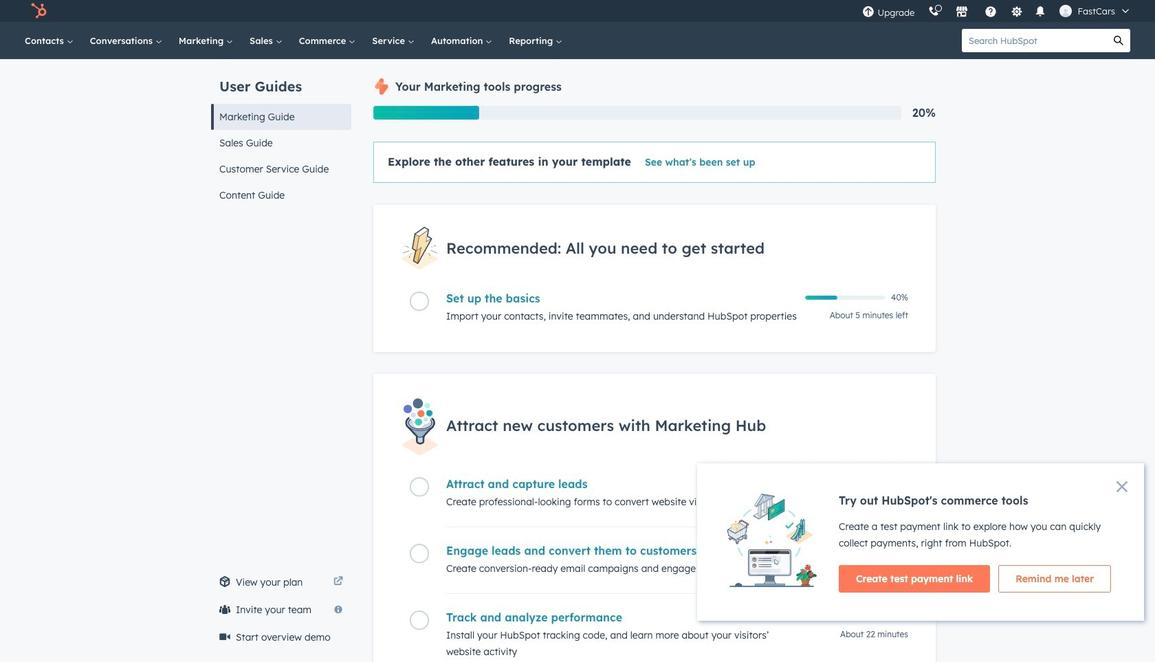 Task type: vqa. For each thing, say whether or not it's contained in the screenshot.
Christina Overa IMAGE
yes



Task type: describe. For each thing, give the bounding box(es) containing it.
close image
[[1117, 482, 1128, 493]]

link opens in a new window image
[[334, 574, 343, 591]]

christina overa image
[[1060, 5, 1073, 17]]

link opens in a new window image
[[334, 577, 343, 588]]

[object object] complete progress bar
[[806, 296, 838, 300]]

user guides element
[[211, 59, 352, 208]]



Task type: locate. For each thing, give the bounding box(es) containing it.
marketplaces image
[[957, 6, 969, 19]]

Search HubSpot search field
[[962, 29, 1108, 52]]

menu
[[856, 0, 1139, 22]]

progress bar
[[374, 106, 479, 120]]



